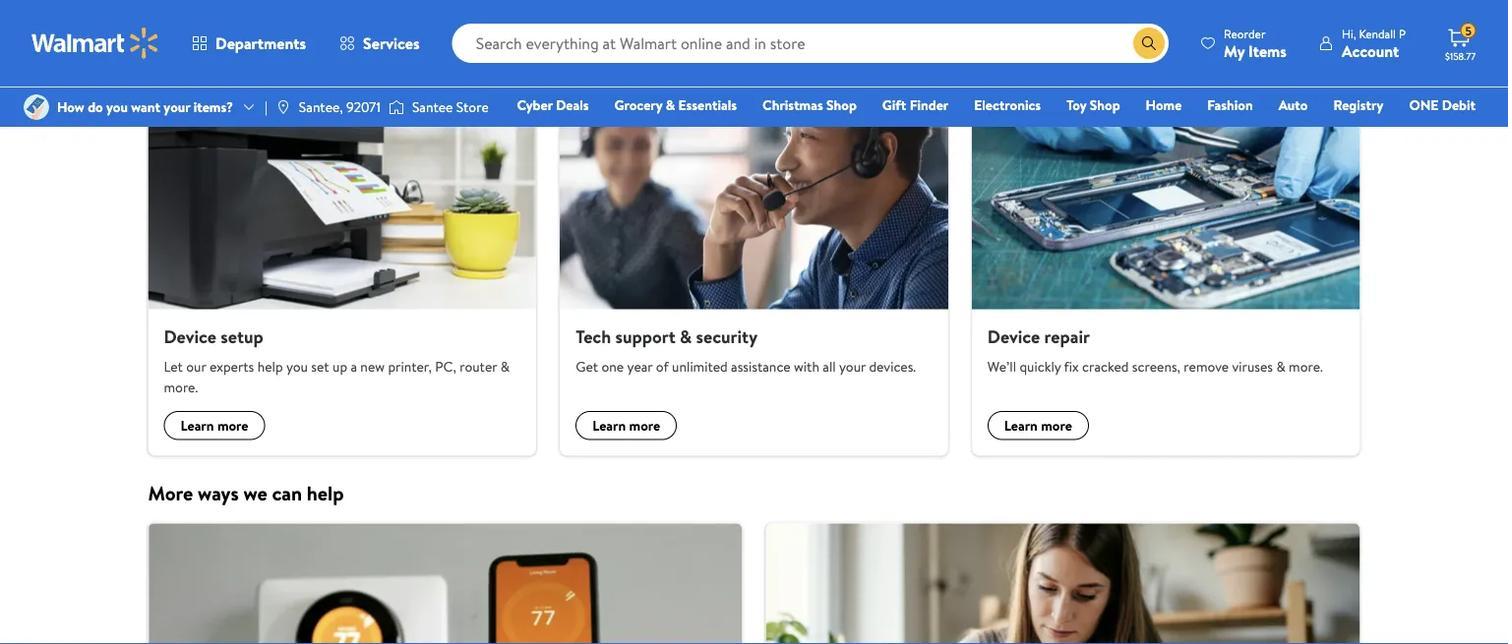 Task type: describe. For each thing, give the bounding box(es) containing it.
& inside tech support & security get one year of unlimited assistance with all your devices.
[[680, 325, 692, 349]]

need
[[324, 49, 366, 76]]

search icon image
[[1141, 35, 1157, 51]]

fix
[[1064, 357, 1079, 376]]

security
[[696, 325, 758, 349]]

fashion link
[[1199, 94, 1262, 116]]

learn more for we'll
[[1004, 416, 1072, 435]]

hi, kendall p account
[[1342, 25, 1406, 61]]

grocery
[[615, 95, 662, 115]]

1 list item from the left
[[136, 523, 754, 644]]

services
[[363, 32, 420, 54]]

5
[[1465, 22, 1472, 39]]

more
[[148, 480, 193, 507]]

reorder my items
[[1224, 25, 1287, 61]]

all
[[823, 357, 836, 376]]

devices.
[[869, 357, 916, 376]]

more for security
[[629, 416, 660, 435]]

christmas shop link
[[754, 94, 866, 116]]

gift
[[882, 95, 906, 115]]

can
[[272, 480, 302, 507]]

find
[[148, 49, 186, 76]]

screens,
[[1132, 357, 1181, 376]]

experts
[[209, 357, 254, 376]]

device repair we'll quickly fix cracked screens, remove viruses & more.
[[988, 325, 1323, 376]]

service
[[224, 49, 284, 76]]

$158.77
[[1445, 49, 1476, 62]]

items?
[[194, 97, 233, 117]]

tech
[[576, 325, 611, 349]]

store
[[456, 97, 489, 117]]

toy shop link
[[1058, 94, 1129, 116]]

p
[[1399, 25, 1406, 42]]

assistance
[[731, 357, 791, 376]]

with
[[794, 357, 819, 376]]

walmart image
[[31, 28, 159, 59]]

list for find the service you need
[[136, 92, 1372, 456]]

help inside device setup let our experts help you set up a new printer, pc, router & more.
[[257, 357, 283, 376]]

the
[[191, 49, 219, 76]]

home
[[1146, 95, 1182, 115]]

let
[[164, 357, 183, 376]]

fashion
[[1207, 95, 1253, 115]]

1 vertical spatial you
[[106, 97, 128, 117]]

|
[[265, 97, 267, 117]]

more ways we can help
[[148, 480, 344, 507]]

new
[[360, 357, 385, 376]]

Walmart Site-Wide search field
[[452, 24, 1169, 63]]

we
[[243, 480, 267, 507]]

grocery & essentials
[[615, 95, 737, 115]]

learn more for let
[[181, 416, 248, 435]]

auto link
[[1270, 94, 1317, 116]]

our
[[186, 357, 206, 376]]

toy
[[1067, 95, 1087, 115]]

one
[[602, 357, 624, 376]]

0 vertical spatial you
[[289, 49, 320, 76]]

92071
[[346, 97, 381, 117]]

printer,
[[388, 357, 432, 376]]

more. inside device setup let our experts help you set up a new printer, pc, router & more.
[[164, 377, 198, 397]]

unlimited
[[672, 357, 728, 376]]

more for our
[[217, 416, 248, 435]]

gift finder link
[[874, 94, 958, 116]]

learn for &
[[592, 416, 626, 435]]

christmas shop
[[763, 95, 857, 115]]

learn more for &
[[592, 416, 660, 435]]

setup
[[221, 325, 263, 349]]

reorder
[[1224, 25, 1266, 42]]

santee,
[[299, 97, 343, 117]]

departments
[[215, 32, 306, 54]]

pc,
[[435, 357, 456, 376]]

one debit walmart+
[[1409, 95, 1476, 142]]

find the service you need
[[148, 49, 366, 76]]

my
[[1224, 40, 1245, 61]]

registry
[[1333, 95, 1384, 115]]

remove
[[1184, 357, 1229, 376]]

how do you want your items?
[[57, 97, 233, 117]]



Task type: locate. For each thing, give the bounding box(es) containing it.
1 horizontal spatial learn
[[592, 416, 626, 435]]

electronics
[[974, 95, 1041, 115]]

device for device setup
[[164, 325, 216, 349]]

learn for we'll
[[1004, 416, 1038, 435]]

debit
[[1442, 95, 1476, 115]]

1 more from the left
[[217, 416, 248, 435]]

learn more down year
[[592, 416, 660, 435]]

more inside tech support & security list item
[[629, 416, 660, 435]]

Search search field
[[452, 24, 1169, 63]]

one debit link
[[1400, 94, 1485, 116]]

your inside tech support & security get one year of unlimited assistance with all your devices.
[[839, 357, 866, 376]]

shop for christmas shop
[[827, 95, 857, 115]]

learn more down experts
[[181, 416, 248, 435]]

1 horizontal spatial more
[[629, 416, 660, 435]]

1 horizontal spatial learn more
[[592, 416, 660, 435]]

 image
[[24, 94, 49, 120], [275, 99, 291, 115]]

grocery & essentials link
[[606, 94, 746, 116]]

cracked
[[1082, 357, 1129, 376]]

0 horizontal spatial device
[[164, 325, 216, 349]]

list
[[136, 92, 1372, 456], [136, 523, 1372, 644]]

& inside "device repair we'll quickly fix cracked screens, remove viruses & more."
[[1276, 357, 1286, 376]]

2 list from the top
[[136, 523, 1372, 644]]

2 list item from the left
[[754, 523, 1372, 644]]

of
[[656, 357, 669, 376]]

0 vertical spatial your
[[164, 97, 190, 117]]

do
[[88, 97, 103, 117]]

1 horizontal spatial device
[[988, 325, 1040, 349]]

learn inside tech support & security list item
[[592, 416, 626, 435]]

shop right christmas
[[827, 95, 857, 115]]

1 horizontal spatial more.
[[1289, 357, 1323, 376]]

tech support & security list item
[[548, 92, 960, 456]]

router
[[460, 357, 497, 376]]

you right do
[[106, 97, 128, 117]]

more down year
[[629, 416, 660, 435]]

device repair list item
[[960, 92, 1372, 456]]

0 horizontal spatial  image
[[24, 94, 49, 120]]

your right want
[[164, 97, 190, 117]]

& up 'unlimited'
[[680, 325, 692, 349]]

you inside device setup let our experts help you set up a new printer, pc, router & more.
[[286, 357, 308, 376]]

more for quickly
[[1041, 416, 1072, 435]]

device inside "device repair we'll quickly fix cracked screens, remove viruses & more."
[[988, 325, 1040, 349]]

1 device from the left
[[164, 325, 216, 349]]

shop inside toy shop link
[[1090, 95, 1120, 115]]

we'll
[[988, 357, 1016, 376]]

cyber
[[517, 95, 553, 115]]

kendall
[[1359, 25, 1396, 42]]

your right all
[[839, 357, 866, 376]]

year
[[627, 357, 653, 376]]

& right viruses
[[1276, 357, 1286, 376]]

items
[[1249, 40, 1287, 61]]

device setup list item
[[136, 92, 548, 456]]

learn down we'll
[[1004, 416, 1038, 435]]

1 vertical spatial more.
[[164, 377, 198, 397]]

0 horizontal spatial help
[[257, 357, 283, 376]]

0 vertical spatial list
[[136, 92, 1372, 456]]

learn more inside 'device setup' list item
[[181, 416, 248, 435]]

1 horizontal spatial shop
[[1090, 95, 1120, 115]]

 image left how
[[24, 94, 49, 120]]

more inside 'device setup' list item
[[217, 416, 248, 435]]

more down experts
[[217, 416, 248, 435]]

2 learn from the left
[[592, 416, 626, 435]]

cyber deals link
[[508, 94, 598, 116]]

christmas
[[763, 95, 823, 115]]

shop inside "christmas shop" link
[[827, 95, 857, 115]]

registry link
[[1325, 94, 1393, 116]]

1 vertical spatial your
[[839, 357, 866, 376]]

0 vertical spatial help
[[257, 357, 283, 376]]

2 device from the left
[[988, 325, 1040, 349]]

2 horizontal spatial learn more
[[1004, 416, 1072, 435]]

0 horizontal spatial learn
[[181, 416, 214, 435]]

1 list from the top
[[136, 92, 1372, 456]]

 image for how do you want your items?
[[24, 94, 49, 120]]

essentials
[[678, 95, 737, 115]]

shop
[[827, 95, 857, 115], [1090, 95, 1120, 115]]

device
[[164, 325, 216, 349], [988, 325, 1040, 349]]

 image for santee, 92071
[[275, 99, 291, 115]]

gift finder
[[882, 95, 949, 115]]

&
[[666, 95, 675, 115], [680, 325, 692, 349], [500, 357, 510, 376], [1276, 357, 1286, 376]]

 image
[[389, 97, 404, 117]]

ways
[[198, 480, 239, 507]]

2 learn more from the left
[[592, 416, 660, 435]]

3 learn from the left
[[1004, 416, 1038, 435]]

learn more inside tech support & security list item
[[592, 416, 660, 435]]

learn down our
[[181, 416, 214, 435]]

device for device repair
[[988, 325, 1040, 349]]

you left the set
[[286, 357, 308, 376]]

3 learn more from the left
[[1004, 416, 1072, 435]]

walmart+ link
[[1408, 122, 1485, 143]]

1 vertical spatial help
[[307, 480, 344, 507]]

device up our
[[164, 325, 216, 349]]

more inside "device repair" list item
[[1041, 416, 1072, 435]]

learn more
[[181, 416, 248, 435], [592, 416, 660, 435], [1004, 416, 1072, 435]]

shop right the toy
[[1090, 95, 1120, 115]]

tech support & security get one year of unlimited assistance with all your devices.
[[576, 325, 916, 376]]

finder
[[910, 95, 949, 115]]

1 horizontal spatial  image
[[275, 99, 291, 115]]

support
[[615, 325, 676, 349]]

walmart+
[[1417, 123, 1476, 142]]

2 vertical spatial you
[[286, 357, 308, 376]]

shop for toy shop
[[1090, 95, 1120, 115]]

2 horizontal spatial learn
[[1004, 416, 1038, 435]]

how
[[57, 97, 84, 117]]

1 vertical spatial list
[[136, 523, 1372, 644]]

departments button
[[175, 20, 323, 67]]

learn
[[181, 416, 214, 435], [592, 416, 626, 435], [1004, 416, 1038, 435]]

device inside device setup let our experts help you set up a new printer, pc, router & more.
[[164, 325, 216, 349]]

0 horizontal spatial your
[[164, 97, 190, 117]]

more.
[[1289, 357, 1323, 376], [164, 377, 198, 397]]

santee store
[[412, 97, 489, 117]]

learn more inside "device repair" list item
[[1004, 416, 1072, 435]]

 image right |
[[275, 99, 291, 115]]

2 horizontal spatial more
[[1041, 416, 1072, 435]]

set
[[311, 357, 329, 376]]

quickly
[[1020, 357, 1061, 376]]

deals
[[556, 95, 589, 115]]

list containing device setup
[[136, 92, 1372, 456]]

help right can
[[307, 480, 344, 507]]

more. inside "device repair we'll quickly fix cracked screens, remove viruses & more."
[[1289, 357, 1323, 376]]

up
[[333, 357, 347, 376]]

toy shop
[[1067, 95, 1120, 115]]

clear search field text image
[[1110, 36, 1126, 51]]

hi,
[[1342, 25, 1356, 42]]

1 learn from the left
[[181, 416, 214, 435]]

2 shop from the left
[[1090, 95, 1120, 115]]

get
[[576, 357, 598, 376]]

0 vertical spatial more.
[[1289, 357, 1323, 376]]

1 horizontal spatial help
[[307, 480, 344, 507]]

electronics link
[[965, 94, 1050, 116]]

services button
[[323, 20, 436, 67]]

help right experts
[[257, 357, 283, 376]]

device setup let our experts help you set up a new printer, pc, router & more.
[[164, 325, 510, 397]]

1 horizontal spatial your
[[839, 357, 866, 376]]

learn down one
[[592, 416, 626, 435]]

& right router
[[500, 357, 510, 376]]

want
[[131, 97, 160, 117]]

home link
[[1137, 94, 1191, 116]]

more
[[217, 416, 248, 435], [629, 416, 660, 435], [1041, 416, 1072, 435]]

learn more down the quickly at right
[[1004, 416, 1072, 435]]

1 shop from the left
[[827, 95, 857, 115]]

your
[[164, 97, 190, 117], [839, 357, 866, 376]]

repair
[[1044, 325, 1090, 349]]

0 horizontal spatial shop
[[827, 95, 857, 115]]

you
[[289, 49, 320, 76], [106, 97, 128, 117], [286, 357, 308, 376]]

auto
[[1279, 95, 1308, 115]]

list for more ways we can help
[[136, 523, 1372, 644]]

& right grocery on the top left of page
[[666, 95, 675, 115]]

santee, 92071
[[299, 97, 381, 117]]

more. right viruses
[[1289, 357, 1323, 376]]

2 more from the left
[[629, 416, 660, 435]]

more. down let
[[164, 377, 198, 397]]

0 horizontal spatial more
[[217, 416, 248, 435]]

account
[[1342, 40, 1399, 61]]

a
[[351, 357, 357, 376]]

learn for let
[[181, 416, 214, 435]]

3 more from the left
[[1041, 416, 1072, 435]]

0 horizontal spatial learn more
[[181, 416, 248, 435]]

santee
[[412, 97, 453, 117]]

you left need
[[289, 49, 320, 76]]

one
[[1409, 95, 1439, 115]]

viruses
[[1232, 357, 1273, 376]]

more down fix
[[1041, 416, 1072, 435]]

learn inside "device repair" list item
[[1004, 416, 1038, 435]]

& inside device setup let our experts help you set up a new printer, pc, router & more.
[[500, 357, 510, 376]]

0 horizontal spatial more.
[[164, 377, 198, 397]]

cyber deals
[[517, 95, 589, 115]]

list item
[[136, 523, 754, 644], [754, 523, 1372, 644]]

device up we'll
[[988, 325, 1040, 349]]

1 learn more from the left
[[181, 416, 248, 435]]

learn inside 'device setup' list item
[[181, 416, 214, 435]]



Task type: vqa. For each thing, say whether or not it's contained in the screenshot.
1st / from the right
no



